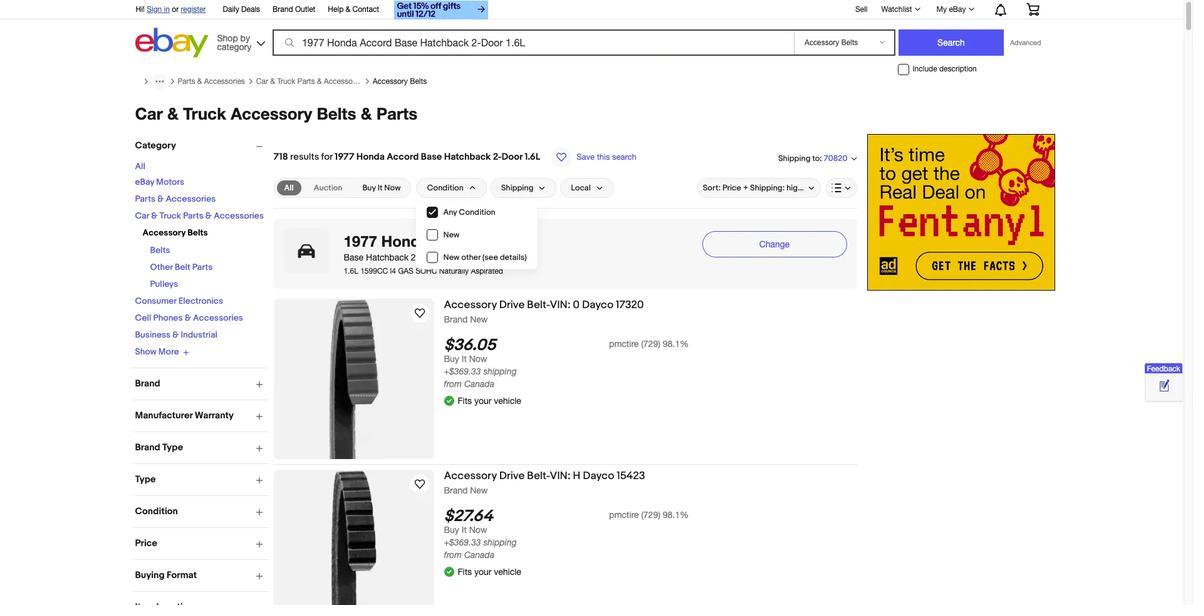 Task type: describe. For each thing, give the bounding box(es) containing it.
buying
[[135, 569, 165, 581]]

feedback
[[1147, 364, 1180, 373]]

accessory drive belt-vin: h dayco 15423 link
[[444, 470, 857, 485]]

brand outlet link
[[273, 3, 315, 17]]

main content containing $36.05
[[274, 134, 857, 605]]

vehicle for $36.05
[[494, 396, 521, 406]]

buying format button
[[135, 569, 268, 581]]

truck for accessory
[[183, 104, 226, 123]]

format
[[167, 569, 197, 581]]

other belt parts link
[[150, 262, 213, 273]]

type button
[[135, 473, 268, 485]]

condition for the bottom "condition" dropdown button
[[135, 505, 178, 517]]

local button
[[561, 178, 614, 198]]

daily
[[223, 5, 239, 14]]

truck for parts
[[277, 77, 295, 86]]

drive for $27.64
[[499, 470, 525, 483]]

shop by category button
[[212, 28, 268, 55]]

local
[[571, 183, 591, 193]]

from for $36.05
[[444, 379, 462, 389]]

auction link
[[306, 180, 350, 196]]

shipping to : 70820
[[778, 153, 848, 164]]

ebay motors parts & accessories car & truck parts & accessories
[[135, 177, 264, 221]]

belts other belt parts pulleys
[[150, 245, 213, 290]]

1 vertical spatial all link
[[277, 180, 301, 196]]

parts & accessories
[[178, 77, 245, 86]]

your for $27.64
[[474, 567, 492, 577]]

fits your vehicle for $36.05
[[458, 396, 521, 406]]

hi!
[[136, 5, 145, 14]]

+$369.33 for $36.05
[[444, 367, 481, 377]]

and text__icon image for $27.64
[[444, 566, 454, 576]]

ebay inside account navigation
[[949, 5, 966, 14]]

new inside accessory drive belt-vin: 0 dayco 17320 brand new
[[470, 315, 488, 325]]

brand inside accessory drive belt-vin: 0 dayco 17320 brand new
[[444, 315, 468, 325]]

from for $27.64
[[444, 550, 462, 560]]

0 vertical spatial buy
[[363, 183, 376, 193]]

belts link
[[150, 245, 170, 256]]

outlet
[[295, 5, 315, 14]]

my ebay link
[[930, 2, 980, 17]]

base inside 1977 honda accord base hatchback 2-door 1.6l 1599cc l4 gas sohc naturally aspirated
[[344, 253, 364, 263]]

98.1% for $27.64
[[663, 510, 689, 520]]

daily deals link
[[223, 3, 260, 17]]

brand button
[[135, 378, 268, 390]]

hi! sign in or register
[[136, 5, 206, 14]]

and text__icon image for $36.05
[[444, 395, 454, 405]]

15423
[[617, 470, 645, 483]]

parts inside belts other belt parts pulleys
[[192, 262, 213, 273]]

0 vertical spatial now
[[384, 183, 401, 193]]

door inside 1977 honda accord base hatchback 2-door 1.6l 1599cc l4 gas sohc naturally aspirated
[[419, 253, 438, 263]]

new inside "new other (see details)" link
[[443, 253, 460, 263]]

condition for "condition" dropdown button inside main content
[[427, 183, 464, 193]]

for
[[321, 151, 333, 163]]

consumer electronics cell phones & accessories business & industrial
[[135, 296, 243, 340]]

$36.05
[[444, 336, 496, 355]]

manufacturer warranty button
[[135, 410, 268, 421]]

results
[[290, 151, 319, 163]]

accessory drive belt-vin: h dayco 15423 image
[[274, 470, 434, 605]]

sign
[[147, 5, 162, 14]]

Search for anything text field
[[274, 31, 792, 55]]

pmctire for $36.05
[[609, 339, 639, 349]]

$27.64
[[444, 507, 493, 527]]

new inside the accessory drive belt-vin: h dayco 15423 brand new
[[470, 486, 488, 496]]

price inside dropdown button
[[723, 183, 741, 193]]

show more button
[[135, 347, 189, 358]]

1977 inside 1977 honda accord base hatchback 2-door 1.6l 1599cc l4 gas sohc naturally aspirated
[[344, 233, 377, 250]]

buy it now
[[363, 183, 401, 193]]

your for $36.05
[[474, 396, 492, 406]]

accessory drive belt-vin: h dayco 15423 brand new
[[444, 470, 645, 496]]

condition button inside main content
[[416, 178, 487, 198]]

shipping for shipping
[[501, 183, 534, 193]]

it for $27.64
[[462, 525, 467, 535]]

0 horizontal spatial type
[[135, 473, 156, 485]]

:
[[820, 153, 822, 163]]

brand for brand outlet
[[273, 5, 293, 14]]

0 vertical spatial hatchback
[[444, 151, 491, 163]]

1 horizontal spatial 2-
[[493, 151, 502, 163]]

consumer
[[135, 296, 176, 306]]

1 vertical spatial parts & accessories link
[[135, 194, 216, 204]]

1 vertical spatial condition button
[[135, 505, 268, 517]]

watch accessory drive belt-vin: 0 dayco 17320 image
[[412, 306, 427, 321]]

0 vertical spatial base
[[421, 151, 442, 163]]

in
[[164, 5, 170, 14]]

naturally
[[439, 267, 469, 276]]

1 vertical spatial condition
[[459, 207, 495, 217]]

0 vertical spatial car & truck parts & accessories link
[[256, 77, 365, 86]]

your shopping cart image
[[1026, 3, 1040, 16]]

watchlist
[[881, 5, 912, 14]]

deals
[[241, 5, 260, 14]]

sell link
[[850, 5, 873, 14]]

pulleys link
[[150, 279, 178, 290]]

accessory drive belt-vin: 0 dayco 17320 link
[[444, 299, 857, 314]]

fits for $36.05
[[458, 396, 472, 406]]

dayco for $36.05
[[582, 299, 614, 311]]

help
[[328, 5, 344, 14]]

brand type button
[[135, 442, 268, 453]]

now for $36.05
[[469, 354, 487, 364]]

my ebay
[[937, 5, 966, 14]]

honda inside 1977 honda accord base hatchback 2-door 1.6l 1599cc l4 gas sohc naturally aspirated
[[381, 233, 428, 250]]

cell phones & accessories link
[[135, 313, 243, 323]]

help & contact
[[328, 5, 379, 14]]

shipping for $27.64
[[483, 538, 517, 548]]

it inside buy it now link
[[378, 183, 383, 193]]

any
[[443, 207, 457, 217]]

0 vertical spatial accord
[[387, 151, 419, 163]]

my
[[937, 5, 947, 14]]

brand for brand
[[135, 378, 160, 390]]

advanced
[[1010, 39, 1041, 46]]

ebay motors link
[[135, 177, 184, 187]]

belt- for $36.05
[[527, 299, 550, 311]]

h
[[573, 470, 581, 483]]

business
[[135, 330, 171, 340]]

more
[[158, 347, 179, 357]]

sort: price + shipping: highest first button
[[697, 178, 830, 198]]

accessory inside the accessory drive belt-vin: h dayco 15423 brand new
[[444, 470, 497, 483]]

brand inside the accessory drive belt-vin: h dayco 15423 brand new
[[444, 486, 468, 496]]

pulleys
[[150, 279, 178, 290]]

shipping for shipping to : 70820
[[778, 153, 811, 163]]

brand for brand type
[[135, 442, 160, 453]]

0 vertical spatial type
[[162, 442, 183, 453]]

canada for $27.64
[[464, 550, 494, 560]]

0 vertical spatial door
[[502, 151, 523, 163]]

accessory drive belt-vin: 0 dayco 17320 brand new
[[444, 299, 644, 325]]

search
[[612, 152, 637, 162]]

drive for $36.05
[[499, 299, 525, 311]]

accessory drive belt-vin: h dayco 15423 heading
[[444, 470, 645, 483]]

it for $36.05
[[462, 354, 467, 364]]

save
[[577, 152, 595, 162]]

help & contact link
[[328, 3, 379, 17]]

daily deals
[[223, 5, 260, 14]]

other
[[150, 262, 173, 273]]



Task type: vqa. For each thing, say whether or not it's contained in the screenshot.
the leftmost EOS
no



Task type: locate. For each thing, give the bounding box(es) containing it.
0 vertical spatial +$369.33
[[444, 367, 481, 377]]

condition button up price dropdown button
[[135, 505, 268, 517]]

all inside main content
[[284, 183, 294, 193]]

condition up any
[[427, 183, 464, 193]]

0 vertical spatial price
[[723, 183, 741, 193]]

2 drive from the top
[[499, 470, 525, 483]]

1 vertical spatial fits
[[458, 567, 472, 577]]

1977 right for
[[335, 151, 354, 163]]

canada down $36.05
[[464, 379, 494, 389]]

17320
[[616, 299, 644, 311]]

belt
[[175, 262, 190, 273]]

1.6l inside 1977 honda accord base hatchback 2-door 1.6l 1599cc l4 gas sohc naturally aspirated
[[344, 267, 358, 276]]

highest
[[787, 183, 814, 193]]

condition up price dropdown button
[[135, 505, 178, 517]]

fits your vehicle down $27.64
[[458, 567, 521, 577]]

accessories inside consumer electronics cell phones & accessories business & industrial
[[193, 313, 243, 323]]

all link down 718
[[277, 180, 301, 196]]

pmctire (729) 98.1% buy it now +$369.33 shipping from canada for $36.05
[[444, 339, 689, 389]]

shop
[[217, 33, 238, 43]]

1599cc
[[360, 267, 388, 276]]

new inside new link
[[443, 230, 460, 240]]

and text__icon image down $36.05
[[444, 395, 454, 405]]

advertisement region
[[867, 134, 1055, 291]]

1 +$369.33 from the top
[[444, 367, 481, 377]]

pmctire down 17320 at the right of page
[[609, 339, 639, 349]]

1 vertical spatial it
[[462, 354, 467, 364]]

brand down show
[[135, 378, 160, 390]]

your down $27.64
[[474, 567, 492, 577]]

0 vertical spatial dayco
[[582, 299, 614, 311]]

belt- left h
[[527, 470, 550, 483]]

0 horizontal spatial shipping
[[501, 183, 534, 193]]

0 vertical spatial car
[[256, 77, 268, 86]]

0 vertical spatial it
[[378, 183, 383, 193]]

2 98.1% from the top
[[663, 510, 689, 520]]

now for $27.64
[[469, 525, 487, 535]]

+$369.33 for $27.64
[[444, 538, 481, 548]]

0 vertical spatial 1.6l
[[525, 151, 540, 163]]

0 horizontal spatial condition button
[[135, 505, 268, 517]]

accord up buy it now link
[[387, 151, 419, 163]]

all link up ebay motors link
[[135, 161, 145, 172]]

from down $36.05
[[444, 379, 462, 389]]

account navigation
[[129, 0, 1049, 21]]

1 vertical spatial accessory belts
[[143, 227, 208, 238]]

parts & accessories link down category
[[178, 77, 245, 86]]

1 vertical spatial belt-
[[527, 470, 550, 483]]

electronics
[[178, 296, 223, 306]]

& inside account navigation
[[346, 5, 350, 14]]

manufacturer
[[135, 410, 193, 421]]

canada for $36.05
[[464, 379, 494, 389]]

change
[[759, 239, 790, 249]]

accessory inside accessory drive belt-vin: 0 dayco 17320 brand new
[[444, 299, 497, 311]]

1 horizontal spatial hatchback
[[444, 151, 491, 163]]

contact
[[353, 5, 379, 14]]

2 vertical spatial truck
[[159, 211, 181, 221]]

(729) down "accessory drive belt-vin: 0 dayco 17320" link
[[641, 339, 660, 349]]

brand down manufacturer
[[135, 442, 160, 453]]

1 horizontal spatial type
[[162, 442, 183, 453]]

and text__icon image
[[444, 395, 454, 405], [444, 566, 454, 576]]

this
[[597, 152, 610, 162]]

0 horizontal spatial accord
[[387, 151, 419, 163]]

category
[[135, 140, 176, 152]]

buy
[[363, 183, 376, 193], [444, 354, 459, 364], [444, 525, 459, 535]]

brand
[[273, 5, 293, 14], [444, 315, 468, 325], [135, 378, 160, 390], [135, 442, 160, 453], [444, 486, 468, 496]]

car for car & truck parts & accessories
[[256, 77, 268, 86]]

2 vehicle from the top
[[494, 567, 521, 577]]

1 98.1% from the top
[[663, 339, 689, 349]]

0 vertical spatial shipping
[[778, 153, 811, 163]]

2 vertical spatial now
[[469, 525, 487, 535]]

2 vertical spatial it
[[462, 525, 467, 535]]

new down any
[[443, 230, 460, 240]]

1 pmctire from the top
[[609, 339, 639, 349]]

718 results for 1977 honda accord base hatchback 2-door 1.6l
[[274, 151, 540, 163]]

first
[[816, 183, 830, 193]]

hatchback up any condition
[[444, 151, 491, 163]]

1 vertical spatial car & truck parts & accessories link
[[135, 211, 264, 221]]

0 vertical spatial fits your vehicle
[[458, 396, 521, 406]]

from down $27.64
[[444, 550, 462, 560]]

truck down motors
[[159, 211, 181, 221]]

new other (see details) link
[[417, 246, 537, 269]]

belt- left 0
[[527, 299, 550, 311]]

1 vertical spatial price
[[135, 537, 157, 549]]

1 vertical spatial 1.6l
[[344, 267, 358, 276]]

pmctire (729) 98.1% buy it now +$369.33 shipping from canada down the accessory drive belt-vin: h dayco 15423 brand new
[[444, 510, 689, 560]]

accessory belts link
[[373, 77, 427, 86]]

70820
[[824, 154, 848, 164]]

save this search button
[[548, 147, 640, 168]]

price up buying
[[135, 537, 157, 549]]

0
[[573, 299, 580, 311]]

condition
[[427, 183, 464, 193], [459, 207, 495, 217], [135, 505, 178, 517]]

fits down $36.05
[[458, 396, 472, 406]]

vin: left 0
[[550, 299, 571, 311]]

2 from from the top
[[444, 550, 462, 560]]

0 vertical spatial 1977
[[335, 151, 354, 163]]

condition up new link
[[459, 207, 495, 217]]

belts inside belts other belt parts pulleys
[[150, 245, 170, 256]]

accord
[[387, 151, 419, 163], [433, 233, 484, 250]]

sell
[[855, 5, 868, 14]]

show more
[[135, 347, 179, 357]]

car & truck accessory belts & parts
[[135, 104, 418, 123]]

1 horizontal spatial all link
[[277, 180, 301, 196]]

new up naturally
[[443, 253, 460, 263]]

type down brand type
[[135, 473, 156, 485]]

all down 718
[[284, 183, 294, 193]]

1 horizontal spatial truck
[[183, 104, 226, 123]]

0 horizontal spatial truck
[[159, 211, 181, 221]]

1 your from the top
[[474, 396, 492, 406]]

1 fits from the top
[[458, 396, 472, 406]]

sign in link
[[147, 5, 170, 14]]

brand up $27.64
[[444, 486, 468, 496]]

buy it now link
[[355, 180, 408, 196]]

shop by category banner
[[129, 0, 1049, 61]]

pmctire for $27.64
[[609, 510, 639, 520]]

1 vertical spatial shipping
[[483, 538, 517, 548]]

condition button up any
[[416, 178, 487, 198]]

new up $36.05
[[470, 315, 488, 325]]

+$369.33 down $27.64
[[444, 538, 481, 548]]

2 and text__icon image from the top
[[444, 566, 454, 576]]

ebay left motors
[[135, 177, 154, 187]]

brand outlet
[[273, 5, 315, 14]]

0 vertical spatial canada
[[464, 379, 494, 389]]

1 vertical spatial drive
[[499, 470, 525, 483]]

sort:
[[703, 183, 721, 193]]

price left "+"
[[723, 183, 741, 193]]

canada down $27.64
[[464, 550, 494, 560]]

2 fits your vehicle from the top
[[458, 567, 521, 577]]

ebay right my at top right
[[949, 5, 966, 14]]

buying format
[[135, 569, 197, 581]]

manufacturer warranty
[[135, 410, 234, 421]]

accord inside 1977 honda accord base hatchback 2-door 1.6l 1599cc l4 gas sohc naturally aspirated
[[433, 233, 484, 250]]

1 vertical spatial car
[[135, 104, 163, 123]]

shipping up any condition link
[[501, 183, 534, 193]]

accord up other
[[433, 233, 484, 250]]

all up ebay motors link
[[135, 161, 145, 172]]

dayco
[[582, 299, 614, 311], [583, 470, 614, 483]]

0 vertical spatial your
[[474, 396, 492, 406]]

0 vertical spatial drive
[[499, 299, 525, 311]]

truck inside ebay motors parts & accessories car & truck parts & accessories
[[159, 211, 181, 221]]

fits
[[458, 396, 472, 406], [458, 567, 472, 577]]

1 vertical spatial hatchback
[[366, 253, 409, 263]]

shipping for $36.05
[[483, 367, 517, 377]]

watchlist link
[[875, 2, 926, 17]]

0 vertical spatial belt-
[[527, 299, 550, 311]]

1 fits your vehicle from the top
[[458, 396, 521, 406]]

1 belt- from the top
[[527, 299, 550, 311]]

1 vertical spatial your
[[474, 567, 492, 577]]

price button
[[135, 537, 268, 549]]

business & industrial link
[[135, 330, 217, 340]]

vehicle
[[494, 396, 521, 406], [494, 567, 521, 577]]

0 vertical spatial vin:
[[550, 299, 571, 311]]

1 vertical spatial buy
[[444, 354, 459, 364]]

1 vertical spatial type
[[135, 473, 156, 485]]

car & truck parts & accessories link down motors
[[135, 211, 264, 221]]

0 horizontal spatial all
[[135, 161, 145, 172]]

1 vertical spatial door
[[419, 253, 438, 263]]

car down ebay motors link
[[135, 211, 149, 221]]

1977 honda accord base hatchback 2-door 1.6l 1599cc l4 gas sohc naturally aspirated
[[344, 233, 503, 276]]

motors
[[156, 177, 184, 187]]

0 vertical spatial and text__icon image
[[444, 395, 454, 405]]

(729)
[[641, 339, 660, 349], [641, 510, 660, 520]]

buy for $36.05
[[444, 354, 459, 364]]

1 canada from the top
[[464, 379, 494, 389]]

all
[[135, 161, 145, 172], [284, 183, 294, 193]]

dayco for $27.64
[[583, 470, 614, 483]]

truck up 'category' dropdown button
[[183, 104, 226, 123]]

vin: for $27.64
[[550, 470, 571, 483]]

None submit
[[899, 29, 1004, 56]]

accessory drive belt-vin: 0 dayco 17320 heading
[[444, 299, 644, 311]]

0 vertical spatial 98.1%
[[663, 339, 689, 349]]

hatchback up l4
[[366, 253, 409, 263]]

1 vertical spatial fits your vehicle
[[458, 567, 521, 577]]

type down manufacturer
[[162, 442, 183, 453]]

brand inside account navigation
[[273, 5, 293, 14]]

ebay inside ebay motors parts & accessories car & truck parts & accessories
[[135, 177, 154, 187]]

1 vertical spatial 98.1%
[[663, 510, 689, 520]]

0 horizontal spatial hatchback
[[366, 253, 409, 263]]

&
[[346, 5, 350, 14], [197, 77, 202, 86], [270, 77, 275, 86], [317, 77, 322, 86], [167, 104, 179, 123], [361, 104, 372, 123], [157, 194, 164, 204], [151, 211, 158, 221], [205, 211, 212, 221], [185, 313, 191, 323], [172, 330, 179, 340]]

1 horizontal spatial 1.6l
[[525, 151, 540, 163]]

2 vin: from the top
[[550, 470, 571, 483]]

car & truck parts & accessories link up 'car & truck accessory belts & parts'
[[256, 77, 365, 86]]

1 horizontal spatial accord
[[433, 233, 484, 250]]

dayco right h
[[583, 470, 614, 483]]

1 vin: from the top
[[550, 299, 571, 311]]

door up sohc
[[419, 253, 438, 263]]

from
[[444, 379, 462, 389], [444, 550, 462, 560]]

1 horizontal spatial all
[[284, 183, 294, 193]]

+$369.33 down $36.05
[[444, 367, 481, 377]]

auction
[[314, 183, 342, 193]]

718
[[274, 151, 288, 163]]

0 vertical spatial all link
[[135, 161, 145, 172]]

vin: for $36.05
[[550, 299, 571, 311]]

belt- inside accessory drive belt-vin: 0 dayco 17320 brand new
[[527, 299, 550, 311]]

phones
[[153, 313, 183, 323]]

1 vertical spatial canada
[[464, 550, 494, 560]]

main content
[[274, 134, 857, 605]]

belts
[[410, 77, 427, 86], [317, 104, 356, 123], [188, 227, 208, 238], [150, 245, 170, 256]]

advanced link
[[1004, 30, 1048, 55]]

listing options selector. list view selected. image
[[831, 183, 851, 193]]

1 vertical spatial 2-
[[411, 253, 419, 263]]

drive inside accessory drive belt-vin: 0 dayco 17320 brand new
[[499, 299, 525, 311]]

(729) for $27.64
[[641, 510, 660, 520]]

fits your vehicle down $36.05
[[458, 396, 521, 406]]

98.1% down "accessory drive belt-vin: 0 dayco 17320" link
[[663, 339, 689, 349]]

car up category
[[135, 104, 163, 123]]

0 horizontal spatial price
[[135, 537, 157, 549]]

condition inside dropdown button
[[427, 183, 464, 193]]

type
[[162, 442, 183, 453], [135, 473, 156, 485]]

new other (see details)
[[443, 253, 527, 263]]

fits your vehicle for $27.64
[[458, 567, 521, 577]]

1 drive from the top
[[499, 299, 525, 311]]

0 vertical spatial fits
[[458, 396, 472, 406]]

1 shipping from the top
[[483, 367, 517, 377]]

none submit inside shop by category banner
[[899, 29, 1004, 56]]

1 vertical spatial pmctire (729) 98.1% buy it now +$369.33 shipping from canada
[[444, 510, 689, 560]]

2 pmctire (729) 98.1% buy it now +$369.33 shipping from canada from the top
[[444, 510, 689, 560]]

2 pmctire from the top
[[609, 510, 639, 520]]

0 vertical spatial accessory belts
[[373, 77, 427, 86]]

cell
[[135, 313, 151, 323]]

0 vertical spatial parts & accessories link
[[178, 77, 245, 86]]

fits down $27.64
[[458, 567, 472, 577]]

0 vertical spatial vehicle
[[494, 396, 521, 406]]

1 vehicle from the top
[[494, 396, 521, 406]]

1 horizontal spatial condition button
[[416, 178, 487, 198]]

2 your from the top
[[474, 567, 492, 577]]

1 vertical spatial 1977
[[344, 233, 377, 250]]

0 vertical spatial ebay
[[949, 5, 966, 14]]

shipping inside "shipping to : 70820"
[[778, 153, 811, 163]]

98.1% for $36.05
[[663, 339, 689, 349]]

1 horizontal spatial price
[[723, 183, 741, 193]]

dayco inside accessory drive belt-vin: 0 dayco 17320 brand new
[[582, 299, 614, 311]]

your
[[474, 396, 492, 406], [474, 567, 492, 577]]

1 vertical spatial and text__icon image
[[444, 566, 454, 576]]

1 vertical spatial (729)
[[641, 510, 660, 520]]

0 vertical spatial (729)
[[641, 339, 660, 349]]

get an extra 15% off image
[[394, 1, 488, 19]]

0 vertical spatial from
[[444, 379, 462, 389]]

1 vertical spatial base
[[344, 253, 364, 263]]

brand up $36.05
[[444, 315, 468, 325]]

(see
[[482, 253, 498, 263]]

car inside ebay motors parts & accessories car & truck parts & accessories
[[135, 211, 149, 221]]

industrial
[[181, 330, 217, 340]]

details)
[[500, 253, 527, 263]]

0 vertical spatial all
[[135, 161, 145, 172]]

shipping inside dropdown button
[[501, 183, 534, 193]]

door up shipping dropdown button
[[502, 151, 523, 163]]

buy for $27.64
[[444, 525, 459, 535]]

1 vertical spatial vehicle
[[494, 567, 521, 577]]

dayco inside the accessory drive belt-vin: h dayco 15423 brand new
[[583, 470, 614, 483]]

drive inside the accessory drive belt-vin: h dayco 15423 brand new
[[499, 470, 525, 483]]

0 horizontal spatial 1.6l
[[344, 267, 358, 276]]

2- up shipping dropdown button
[[493, 151, 502, 163]]

now
[[384, 183, 401, 193], [469, 354, 487, 364], [469, 525, 487, 535]]

1 from from the top
[[444, 379, 462, 389]]

pmctire (729) 98.1% buy it now +$369.33 shipping from canada down accessory drive belt-vin: 0 dayco 17320 brand new
[[444, 339, 689, 389]]

parts & accessories link down motors
[[135, 194, 216, 204]]

2 (729) from the top
[[641, 510, 660, 520]]

vin: inside accessory drive belt-vin: 0 dayco 17320 brand new
[[550, 299, 571, 311]]

pmctire
[[609, 339, 639, 349], [609, 510, 639, 520]]

pmctire down 15423
[[609, 510, 639, 520]]

new up $27.64
[[470, 486, 488, 496]]

1 horizontal spatial ebay
[[949, 5, 966, 14]]

0 vertical spatial pmctire
[[609, 339, 639, 349]]

honda
[[356, 151, 385, 163], [381, 233, 428, 250]]

base
[[421, 151, 442, 163], [344, 253, 364, 263]]

0 horizontal spatial accessory belts
[[143, 227, 208, 238]]

2 belt- from the top
[[527, 470, 550, 483]]

watch accessory drive belt-vin: h dayco 15423 image
[[412, 477, 427, 492]]

hatchback inside 1977 honda accord base hatchback 2-door 1.6l 1599cc l4 gas sohc naturally aspirated
[[366, 253, 409, 263]]

accessory drive belt-vin: 0 dayco 17320 image
[[274, 299, 434, 459]]

dayco right 0
[[582, 299, 614, 311]]

2- inside 1977 honda accord base hatchback 2-door 1.6l 1599cc l4 gas sohc naturally aspirated
[[411, 253, 419, 263]]

car for car & truck accessory belts & parts
[[135, 104, 163, 123]]

1.6l up shipping dropdown button
[[525, 151, 540, 163]]

vehicle for $27.64
[[494, 567, 521, 577]]

1 (729) from the top
[[641, 339, 660, 349]]

fits for $27.64
[[458, 567, 472, 577]]

(729) for $36.05
[[641, 339, 660, 349]]

0 horizontal spatial door
[[419, 253, 438, 263]]

1 vertical spatial truck
[[183, 104, 226, 123]]

(729) down accessory drive belt-vin: h dayco 15423 link
[[641, 510, 660, 520]]

pmctire (729) 98.1% buy it now +$369.33 shipping from canada
[[444, 339, 689, 389], [444, 510, 689, 560]]

category
[[217, 42, 251, 52]]

aspirated
[[471, 267, 503, 276]]

1 vertical spatial accord
[[433, 233, 484, 250]]

1 vertical spatial shipping
[[501, 183, 534, 193]]

All selected text field
[[284, 182, 294, 194]]

1 vertical spatial from
[[444, 550, 462, 560]]

include description
[[913, 65, 977, 73]]

consumer electronics link
[[135, 296, 223, 306]]

2 +$369.33 from the top
[[444, 538, 481, 548]]

1.6l left 1599cc
[[344, 267, 358, 276]]

your down $36.05
[[474, 396, 492, 406]]

98.1% down accessory drive belt-vin: h dayco 15423 link
[[663, 510, 689, 520]]

1 vertical spatial pmctire
[[609, 510, 639, 520]]

1 vertical spatial now
[[469, 354, 487, 364]]

0 vertical spatial pmctire (729) 98.1% buy it now +$369.33 shipping from canada
[[444, 339, 689, 389]]

belt- for $27.64
[[527, 470, 550, 483]]

1977 up 1599cc
[[344, 233, 377, 250]]

vin: left h
[[550, 470, 571, 483]]

2- up gas
[[411, 253, 419, 263]]

brand left the "outlet"
[[273, 5, 293, 14]]

register link
[[181, 5, 206, 14]]

0 vertical spatial honda
[[356, 151, 385, 163]]

register
[[181, 5, 206, 14]]

2 vertical spatial car
[[135, 211, 149, 221]]

and text__icon image down $27.64
[[444, 566, 454, 576]]

shipping down $27.64
[[483, 538, 517, 548]]

vin: inside the accessory drive belt-vin: h dayco 15423 brand new
[[550, 470, 571, 483]]

belt- inside the accessory drive belt-vin: h dayco 15423 brand new
[[527, 470, 550, 483]]

truck
[[277, 77, 295, 86], [183, 104, 226, 123], [159, 211, 181, 221]]

description
[[939, 65, 977, 73]]

warranty
[[195, 410, 234, 421]]

truck up 'car & truck accessory belts & parts'
[[277, 77, 295, 86]]

any condition link
[[417, 201, 537, 224]]

0 horizontal spatial ebay
[[135, 177, 154, 187]]

0 horizontal spatial all link
[[135, 161, 145, 172]]

0 vertical spatial 2-
[[493, 151, 502, 163]]

1 pmctire (729) 98.1% buy it now +$369.33 shipping from canada from the top
[[444, 339, 689, 389]]

0 vertical spatial shipping
[[483, 367, 517, 377]]

2 shipping from the top
[[483, 538, 517, 548]]

accessories
[[204, 77, 245, 86], [324, 77, 365, 86], [166, 194, 216, 204], [214, 211, 264, 221], [193, 313, 243, 323]]

1 horizontal spatial door
[[502, 151, 523, 163]]

pmctire (729) 98.1% buy it now +$369.33 shipping from canada for $27.64
[[444, 510, 689, 560]]

2 fits from the top
[[458, 567, 472, 577]]

shipping left to
[[778, 153, 811, 163]]

shipping down $36.05
[[483, 367, 517, 377]]

accessory
[[373, 77, 408, 86], [231, 104, 312, 123], [143, 227, 186, 238], [444, 299, 497, 311], [444, 470, 497, 483]]

include
[[913, 65, 937, 73]]

1 vertical spatial ebay
[[135, 177, 154, 187]]

1 and text__icon image from the top
[[444, 395, 454, 405]]

gas
[[398, 267, 414, 276]]

honda up gas
[[381, 233, 428, 250]]

hatchback
[[444, 151, 491, 163], [366, 253, 409, 263]]

canada
[[464, 379, 494, 389], [464, 550, 494, 560]]

honda up buy it now
[[356, 151, 385, 163]]

1 vertical spatial dayco
[[583, 470, 614, 483]]

1 horizontal spatial base
[[421, 151, 442, 163]]

to
[[812, 153, 820, 163]]

vin:
[[550, 299, 571, 311], [550, 470, 571, 483]]

car up 'car & truck accessory belts & parts'
[[256, 77, 268, 86]]

shipping:
[[750, 183, 785, 193]]

l4
[[390, 267, 396, 276]]

2 canada from the top
[[464, 550, 494, 560]]



